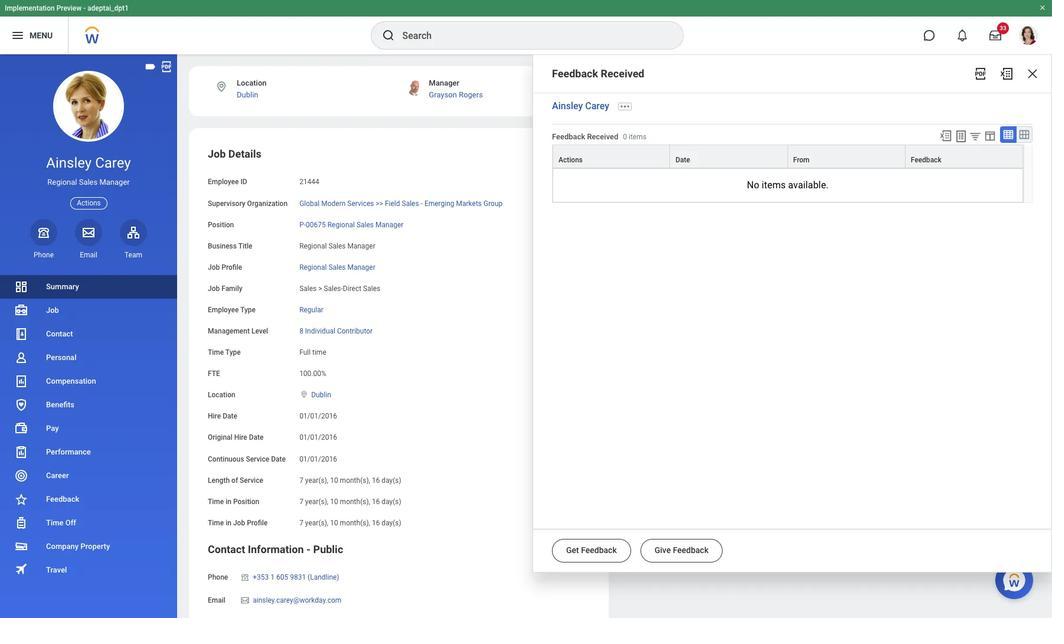 Task type: locate. For each thing, give the bounding box(es) containing it.
supervisory organization
[[208, 199, 288, 208]]

2 vertical spatial year(s),
[[305, 519, 328, 527]]

day(s) down the time in position element
[[382, 519, 401, 527]]

7 inside length of service element
[[299, 476, 303, 485]]

1 horizontal spatial ainsley carey
[[552, 101, 609, 112]]

title
[[238, 242, 252, 250]]

email button
[[75, 219, 102, 260]]

mail image
[[81, 225, 96, 240], [240, 596, 251, 605]]

0 horizontal spatial phone
[[34, 251, 54, 259]]

0 vertical spatial month(s),
[[340, 476, 370, 485]]

location
[[237, 79, 267, 87], [208, 391, 235, 399]]

2 10 from the top
[[330, 498, 338, 506]]

hire up original
[[208, 412, 221, 421]]

7 inside time in job profile element
[[299, 519, 303, 527]]

benefits image
[[14, 398, 28, 412]]

1 vertical spatial -
[[421, 199, 423, 208]]

sales up job family element
[[329, 263, 346, 272]]

feedback down the ainsley carey link on the top of the page
[[552, 132, 585, 141]]

01/01/2016
[[299, 412, 337, 421], [299, 434, 337, 442], [299, 455, 337, 463]]

contact inside the navigation pane region
[[46, 329, 73, 338]]

2 7 from the top
[[299, 498, 303, 506]]

family
[[222, 285, 242, 293]]

1 horizontal spatial hire
[[234, 434, 247, 442]]

- inside group
[[307, 543, 311, 556]]

0 horizontal spatial dublin
[[237, 91, 258, 99]]

year(s), inside the time in position element
[[305, 498, 328, 506]]

job details group
[[208, 147, 590, 528]]

from
[[793, 156, 810, 164]]

0 horizontal spatial carey
[[95, 155, 131, 171]]

rogers
[[459, 91, 483, 99]]

location image
[[215, 80, 228, 93], [299, 390, 309, 399]]

10 inside length of service element
[[330, 476, 338, 485]]

day(s) up time in job profile element
[[382, 498, 401, 506]]

job family element
[[299, 277, 380, 293]]

- left public
[[307, 543, 311, 556]]

3 16 from the top
[[372, 519, 380, 527]]

phone image
[[35, 225, 52, 240], [240, 573, 251, 582]]

day(s) inside length of service element
[[382, 476, 401, 485]]

1 vertical spatial hire
[[234, 434, 247, 442]]

time for time off
[[46, 518, 63, 527]]

1 7 from the top
[[299, 476, 303, 485]]

job left details
[[208, 148, 226, 160]]

full
[[299, 348, 311, 357]]

0 vertical spatial items
[[629, 133, 647, 141]]

date inside date popup button
[[676, 156, 690, 164]]

1 horizontal spatial items
[[762, 179, 786, 191]]

notifications large image
[[957, 30, 968, 41]]

sales down services
[[357, 221, 374, 229]]

1 in from the top
[[226, 498, 231, 506]]

day(s)
[[382, 476, 401, 485], [382, 498, 401, 506], [382, 519, 401, 527]]

statements up add statements
[[640, 86, 695, 98]]

10 inside the time in position element
[[330, 498, 338, 506]]

job link
[[0, 299, 177, 322]]

0 vertical spatial dublin
[[237, 91, 258, 99]]

1 vertical spatial day(s)
[[382, 498, 401, 506]]

1 vertical spatial location
[[208, 391, 235, 399]]

year(s),
[[305, 476, 328, 485], [305, 498, 328, 506], [305, 519, 328, 527]]

0 horizontal spatial items
[[629, 133, 647, 141]]

ainsley.carey@workday.com
[[253, 596, 342, 605]]

0 horizontal spatial ainsley carey
[[46, 155, 131, 171]]

contact for contact information - public
[[208, 543, 245, 556]]

sales inside the p-00675 regional sales manager link
[[357, 221, 374, 229]]

regular link
[[299, 303, 323, 314]]

- inside banner
[[83, 4, 86, 12]]

month(s), for length of service
[[340, 476, 370, 485]]

16 inside the time in position element
[[372, 498, 380, 506]]

0 vertical spatial service
[[246, 455, 269, 463]]

contact information - public
[[208, 543, 343, 556]]

regional sales manager up email popup button
[[47, 178, 130, 187]]

2 month(s), from the top
[[340, 498, 370, 506]]

16 inside length of service element
[[372, 476, 380, 485]]

0 vertical spatial email
[[80, 251, 97, 259]]

10
[[330, 476, 338, 485], [330, 498, 338, 506], [330, 519, 338, 527]]

0 vertical spatial day(s)
[[382, 476, 401, 485]]

1 vertical spatial phone
[[208, 573, 228, 582]]

2 vertical spatial 10
[[330, 519, 338, 527]]

management level
[[208, 327, 268, 335]]

tag image
[[144, 60, 157, 73]]

manager
[[429, 79, 459, 87], [99, 178, 130, 187], [376, 221, 404, 229], [347, 242, 375, 250], [347, 263, 375, 272]]

global modern services >> field sales - emerging markets group
[[299, 199, 503, 208]]

1 employee from the top
[[208, 178, 239, 186]]

year(s), inside time in job profile element
[[305, 519, 328, 527]]

job down summary
[[46, 306, 59, 315]]

get
[[566, 546, 579, 555]]

id
[[241, 178, 247, 186]]

1 vertical spatial type
[[225, 348, 241, 357]]

3 month(s), from the top
[[340, 519, 370, 527]]

0 vertical spatial mail image
[[81, 225, 96, 240]]

received
[[601, 67, 645, 80], [587, 132, 618, 141]]

0 vertical spatial statements
[[640, 86, 695, 98]]

sales up regional sales manager link
[[329, 242, 346, 250]]

list
[[0, 275, 177, 582]]

manager inside the navigation pane region
[[99, 178, 130, 187]]

0 horizontal spatial actions button
[[70, 197, 107, 209]]

16 up time in job profile element
[[372, 498, 380, 506]]

contact link
[[0, 322, 177, 346]]

service
[[246, 455, 269, 463], [240, 476, 263, 485]]

type
[[240, 306, 256, 314], [225, 348, 241, 357]]

0 vertical spatial in
[[226, 498, 231, 506]]

0 horizontal spatial location
[[208, 391, 235, 399]]

1 vertical spatial email
[[208, 596, 225, 605]]

10 up the time in position element
[[330, 476, 338, 485]]

day(s) inside the time in position element
[[382, 498, 401, 506]]

job family
[[208, 285, 242, 293]]

statements right add
[[657, 134, 701, 143]]

actions button up email popup button
[[70, 197, 107, 209]]

sales-
[[324, 285, 343, 293]]

2 year(s), from the top
[[305, 498, 328, 506]]

0 horizontal spatial contact
[[46, 329, 73, 338]]

travel link
[[0, 559, 177, 582]]

phone inside 'popup button'
[[34, 251, 54, 259]]

time for time in job profile
[[208, 519, 224, 527]]

regional inside the navigation pane region
[[47, 178, 77, 187]]

compensation
[[46, 377, 96, 386]]

0 vertical spatial phone
[[34, 251, 54, 259]]

0 vertical spatial regional sales manager
[[47, 178, 130, 187]]

1 horizontal spatial dublin
[[311, 391, 331, 399]]

location for location dublin
[[237, 79, 267, 87]]

organization
[[247, 199, 288, 208]]

profile up family at the top
[[222, 263, 242, 272]]

2 vertical spatial regional sales manager
[[299, 263, 375, 272]]

actions button down feedback received 0 items
[[553, 145, 670, 168]]

p-00675 regional sales manager
[[299, 221, 404, 229]]

benefits
[[46, 400, 74, 409]]

in for job
[[226, 519, 231, 527]]

7
[[299, 476, 303, 485], [299, 498, 303, 506], [299, 519, 303, 527]]

7 inside the time in position element
[[299, 498, 303, 506]]

3 year(s), from the top
[[305, 519, 328, 527]]

0 vertical spatial 7 year(s), 10 month(s), 16 day(s)
[[299, 476, 401, 485]]

actions button
[[553, 145, 670, 168], [70, 197, 107, 209]]

1 horizontal spatial location image
[[299, 390, 309, 399]]

time left off
[[46, 518, 63, 527]]

received up the ainsley carey link on the top of the page
[[601, 67, 645, 80]]

close environment banner image
[[1039, 4, 1046, 11]]

1 vertical spatial dublin
[[311, 391, 331, 399]]

service down 'original hire date'
[[246, 455, 269, 463]]

ainsley
[[552, 101, 583, 112], [46, 155, 92, 171]]

1 vertical spatial employee
[[208, 306, 239, 314]]

1 horizontal spatial email
[[208, 596, 225, 605]]

2 vertical spatial month(s),
[[340, 519, 370, 527]]

employee left id at the top left of page
[[208, 178, 239, 186]]

0 horizontal spatial actions
[[77, 199, 101, 207]]

0 horizontal spatial ainsley
[[46, 155, 92, 171]]

1 horizontal spatial phone
[[208, 573, 228, 582]]

received left 0
[[587, 132, 618, 141]]

click to view/edit grid preferences image
[[984, 129, 997, 142]]

time down time in position
[[208, 519, 224, 527]]

0 vertical spatial ainsley carey
[[552, 101, 609, 112]]

3 day(s) from the top
[[382, 519, 401, 527]]

contact information - public button
[[208, 543, 343, 556]]

1 vertical spatial profile
[[247, 519, 268, 527]]

phone image left +353
[[240, 573, 251, 582]]

profile down time in position
[[247, 519, 268, 527]]

ainsley carey link
[[552, 101, 609, 112]]

7 year(s), 10 month(s), 16 day(s) down the time in position element
[[299, 519, 401, 527]]

type up "management level"
[[240, 306, 256, 314]]

view team image
[[126, 225, 141, 240]]

2 vertical spatial 16
[[372, 519, 380, 527]]

month(s), inside the time in position element
[[340, 498, 370, 506]]

1 10 from the top
[[330, 476, 338, 485]]

year(s), up time in job profile element
[[305, 498, 328, 506]]

job down time in position
[[233, 519, 245, 527]]

0 vertical spatial contact
[[46, 329, 73, 338]]

1 horizontal spatial ainsley
[[552, 101, 583, 112]]

0 horizontal spatial profile
[[222, 263, 242, 272]]

10 for time in position
[[330, 498, 338, 506]]

ainsley.carey@workday.com link
[[253, 594, 342, 605]]

contributor
[[337, 327, 373, 335]]

items right no
[[762, 179, 786, 191]]

contact up "personal"
[[46, 329, 73, 338]]

mail image left the ainsley.carey@workday.com
[[240, 596, 251, 605]]

services
[[347, 199, 374, 208]]

1 vertical spatial location image
[[299, 390, 309, 399]]

0 vertical spatial 10
[[330, 476, 338, 485]]

16 inside time in job profile element
[[372, 519, 380, 527]]

profile logan mcneil element
[[1012, 22, 1045, 48]]

0 vertical spatial 7
[[299, 476, 303, 485]]

2 employee from the top
[[208, 306, 239, 314]]

1 vertical spatial service
[[240, 476, 263, 485]]

00675
[[306, 221, 326, 229]]

time up fte
[[208, 348, 224, 357]]

adeptai_dpt1
[[87, 4, 129, 12]]

0 vertical spatial location image
[[215, 80, 228, 93]]

row containing actions
[[553, 145, 1023, 168]]

position
[[208, 221, 234, 229], [233, 498, 259, 506]]

1 vertical spatial regional sales manager
[[299, 242, 375, 250]]

location inside the job details group
[[208, 391, 235, 399]]

+353 1 605 9831 (landline) link
[[253, 571, 339, 582]]

phone inside contact information - public group
[[208, 573, 228, 582]]

give feedback button
[[641, 539, 723, 563]]

0 vertical spatial actions button
[[553, 145, 670, 168]]

0 horizontal spatial hire
[[208, 412, 221, 421]]

regional sales manager up regional sales manager link
[[299, 242, 375, 250]]

phone button
[[30, 219, 57, 260]]

type down management
[[225, 348, 241, 357]]

actions down feedback received 0 items
[[559, 156, 583, 164]]

10 inside time in job profile element
[[330, 519, 338, 527]]

01/01/2016 for hire date
[[299, 412, 337, 421]]

7 year(s), 10 month(s), 16 day(s) up time in job profile element
[[299, 498, 401, 506]]

2 day(s) from the top
[[382, 498, 401, 506]]

sales > sales-direct sales
[[299, 285, 380, 293]]

no items available.
[[747, 179, 829, 191]]

1 horizontal spatial -
[[307, 543, 311, 556]]

2 horizontal spatial -
[[421, 199, 423, 208]]

1 7 year(s), 10 month(s), 16 day(s) from the top
[[299, 476, 401, 485]]

1 01/01/2016 from the top
[[299, 412, 337, 421]]

7 year(s), 10 month(s), 16 day(s) up the time in position element
[[299, 476, 401, 485]]

1 horizontal spatial carey
[[585, 101, 609, 112]]

0 vertical spatial phone image
[[35, 225, 52, 240]]

personal
[[46, 353, 76, 362]]

1 vertical spatial ainsley carey
[[46, 155, 131, 171]]

personal image
[[14, 351, 28, 365]]

0 vertical spatial -
[[83, 4, 86, 12]]

day(s) inside time in job profile element
[[382, 519, 401, 527]]

position up business
[[208, 221, 234, 229]]

service right of
[[240, 476, 263, 485]]

team link
[[120, 219, 147, 260]]

dublin inside the job details group
[[311, 391, 331, 399]]

1 year(s), from the top
[[305, 476, 328, 485]]

2 vertical spatial 7 year(s), 10 month(s), 16 day(s)
[[299, 519, 401, 527]]

10 for time in job profile
[[330, 519, 338, 527]]

location for location
[[208, 391, 235, 399]]

job left family at the top
[[208, 285, 220, 293]]

carey
[[585, 101, 609, 112], [95, 155, 131, 171]]

1 vertical spatial 16
[[372, 498, 380, 506]]

1 vertical spatial actions
[[77, 199, 101, 207]]

month(s), up time in job profile element
[[340, 498, 370, 506]]

employee for employee id
[[208, 178, 239, 186]]

7 for time in position
[[299, 498, 303, 506]]

1 vertical spatial 01/01/2016
[[299, 434, 337, 442]]

- left 'emerging'
[[421, 199, 423, 208]]

time inside time off link
[[46, 518, 63, 527]]

month(s),
[[340, 476, 370, 485], [340, 498, 370, 506], [340, 519, 370, 527]]

feedback image
[[14, 492, 28, 507]]

0 horizontal spatial dublin link
[[237, 91, 258, 99]]

1 16 from the top
[[372, 476, 380, 485]]

manager inside the manager grayson rogers
[[429, 79, 459, 87]]

row
[[553, 145, 1023, 168]]

2 vertical spatial -
[[307, 543, 311, 556]]

0 horizontal spatial phone image
[[35, 225, 52, 240]]

10 up public
[[330, 519, 338, 527]]

contact information - public group
[[208, 543, 590, 618]]

0 vertical spatial type
[[240, 306, 256, 314]]

sales right direct at the top of page
[[363, 285, 380, 293]]

month(s), inside length of service element
[[340, 476, 370, 485]]

1 horizontal spatial actions
[[559, 156, 583, 164]]

0 vertical spatial 16
[[372, 476, 380, 485]]

0 horizontal spatial email
[[80, 251, 97, 259]]

month(s), inside time in job profile element
[[340, 519, 370, 527]]

year(s), for time in position
[[305, 498, 328, 506]]

1 vertical spatial ainsley
[[46, 155, 92, 171]]

feedback up time off
[[46, 495, 79, 504]]

01/01/2016 up original hire date element
[[299, 412, 337, 421]]

year(s), inside length of service element
[[305, 476, 328, 485]]

manager up view team icon
[[99, 178, 130, 187]]

16 down the time in position element
[[372, 519, 380, 527]]

ainsley carey inside the navigation pane region
[[46, 155, 131, 171]]

01/01/2016 down original hire date element
[[299, 455, 337, 463]]

0 vertical spatial received
[[601, 67, 645, 80]]

toolbar
[[934, 126, 1033, 145]]

1 vertical spatial contact
[[208, 543, 245, 556]]

ainsley inside feedback received 'dialog'
[[552, 101, 583, 112]]

phone image inside 'popup button'
[[35, 225, 52, 240]]

mail image up email ainsley carey 'element'
[[81, 225, 96, 240]]

business
[[208, 242, 237, 250]]

job down business
[[208, 263, 220, 272]]

2 16 from the top
[[372, 498, 380, 506]]

in down time in position
[[226, 519, 231, 527]]

2 7 year(s), 10 month(s), 16 day(s) from the top
[[299, 498, 401, 506]]

actions inside row
[[559, 156, 583, 164]]

1 horizontal spatial mail image
[[240, 596, 251, 605]]

location image left location dublin
[[215, 80, 228, 93]]

sales inside the navigation pane region
[[79, 178, 98, 187]]

(landline)
[[308, 573, 339, 582]]

8 individual contributor link
[[299, 325, 373, 335]]

- right preview
[[83, 4, 86, 12]]

company property link
[[0, 535, 177, 559]]

0 vertical spatial profile
[[222, 263, 242, 272]]

0 vertical spatial actions
[[559, 156, 583, 164]]

sales up email popup button
[[79, 178, 98, 187]]

hire right original
[[234, 434, 247, 442]]

contact
[[46, 329, 73, 338], [208, 543, 245, 556]]

month(s), up the time in position element
[[340, 476, 370, 485]]

month(s), down the time in position element
[[340, 519, 370, 527]]

0 vertical spatial location
[[237, 79, 267, 87]]

3 7 year(s), 10 month(s), 16 day(s) from the top
[[299, 519, 401, 527]]

time for time type
[[208, 348, 224, 357]]

2 in from the top
[[226, 519, 231, 527]]

1 vertical spatial received
[[587, 132, 618, 141]]

0 vertical spatial carey
[[585, 101, 609, 112]]

location image down 100.00%
[[299, 390, 309, 399]]

3 7 from the top
[[299, 519, 303, 527]]

10 up time in job profile element
[[330, 498, 338, 506]]

1 horizontal spatial profile
[[247, 519, 268, 527]]

sales right field
[[402, 199, 419, 208]]

month(s), for time in job profile
[[340, 519, 370, 527]]

1 vertical spatial carey
[[95, 155, 131, 171]]

year(s), up public
[[305, 519, 328, 527]]

select to filter grid data image
[[969, 130, 982, 142]]

details
[[228, 148, 261, 160]]

date button
[[670, 145, 787, 168]]

employee down job family
[[208, 306, 239, 314]]

dublin
[[237, 91, 258, 99], [311, 391, 331, 399]]

0 vertical spatial ainsley
[[552, 101, 583, 112]]

phone image up phone ainsley carey element
[[35, 225, 52, 240]]

1 vertical spatial in
[[226, 519, 231, 527]]

2 vertical spatial day(s)
[[382, 519, 401, 527]]

time off link
[[0, 511, 177, 535]]

0 vertical spatial employee
[[208, 178, 239, 186]]

regional sales manager up job family element
[[299, 263, 375, 272]]

0 vertical spatial hire
[[208, 412, 221, 421]]

manager down p-00675 regional sales manager
[[347, 242, 375, 250]]

3 01/01/2016 from the top
[[299, 455, 337, 463]]

summary image
[[14, 280, 28, 294]]

day(s) up the time in position element
[[382, 476, 401, 485]]

phone left +353
[[208, 573, 228, 582]]

regional sales manager for regional sales manager link
[[299, 263, 375, 272]]

1 month(s), from the top
[[340, 476, 370, 485]]

0 vertical spatial 01/01/2016
[[299, 412, 337, 421]]

01/01/2016 up continuous service date element
[[299, 434, 337, 442]]

employee type
[[208, 306, 256, 314]]

time
[[208, 348, 224, 357], [208, 498, 224, 506], [46, 518, 63, 527], [208, 519, 224, 527]]

job for job details
[[208, 148, 226, 160]]

1 vertical spatial dublin link
[[311, 389, 331, 399]]

7 year(s), 10 month(s), 16 day(s) for time in job profile
[[299, 519, 401, 527]]

2 01/01/2016 from the top
[[299, 434, 337, 442]]

feedback up the ainsley carey link on the top of the page
[[552, 67, 598, 80]]

1 horizontal spatial phone image
[[240, 573, 251, 582]]

100.00%
[[299, 370, 326, 378]]

0 vertical spatial year(s),
[[305, 476, 328, 485]]

date down add statements 'button'
[[676, 156, 690, 164]]

actions inside the navigation pane region
[[77, 199, 101, 207]]

in down 'length of service' on the bottom
[[226, 498, 231, 506]]

career link
[[0, 464, 177, 488]]

job inside the navigation pane region
[[46, 306, 59, 315]]

0 horizontal spatial -
[[83, 4, 86, 12]]

hire
[[208, 412, 221, 421], [234, 434, 247, 442]]

employee id element
[[299, 171, 319, 187]]

year(s), down continuous service date element
[[305, 476, 328, 485]]

10 for length of service
[[330, 476, 338, 485]]

received for feedback received 0 items
[[587, 132, 618, 141]]

implementation preview -   adeptai_dpt1 banner
[[0, 0, 1052, 54]]

contact down time in job profile
[[208, 543, 245, 556]]

1 day(s) from the top
[[382, 476, 401, 485]]

global modern services >> field sales - emerging markets group link
[[299, 197, 503, 208]]

16 up the time in position element
[[372, 476, 380, 485]]

navigation pane region
[[0, 54, 177, 618]]

time down length
[[208, 498, 224, 506]]

career
[[46, 471, 69, 480]]

feedback down export to excel icon in the top right of the page
[[911, 156, 942, 164]]

2 vertical spatial 01/01/2016
[[299, 455, 337, 463]]

manager up grayson
[[429, 79, 459, 87]]

contact inside group
[[208, 543, 245, 556]]

off
[[65, 518, 76, 527]]

phone up summary
[[34, 251, 54, 259]]

items right 0
[[629, 133, 647, 141]]

position up time in job profile
[[233, 498, 259, 506]]

3 10 from the top
[[330, 519, 338, 527]]

feedback right get
[[581, 546, 617, 555]]

feedback received
[[552, 67, 645, 80]]

1 vertical spatial 7 year(s), 10 month(s), 16 day(s)
[[299, 498, 401, 506]]

implementation
[[5, 4, 55, 12]]

actions button inside feedback received 'dialog'
[[553, 145, 670, 168]]

sales inside global modern services >> field sales - emerging markets group link
[[402, 199, 419, 208]]

actions up email popup button
[[77, 199, 101, 207]]

mail image inside contact information - public group
[[240, 596, 251, 605]]



Task type: describe. For each thing, give the bounding box(es) containing it.
- for public
[[307, 543, 311, 556]]

original hire date element
[[299, 427, 337, 443]]

team ainsley carey element
[[120, 250, 147, 260]]

8
[[299, 327, 303, 335]]

inbox large image
[[990, 30, 1002, 41]]

get feedback button
[[552, 539, 631, 563]]

group
[[484, 199, 503, 208]]

pdf image
[[974, 67, 988, 81]]

sales inside "business title" element
[[329, 242, 346, 250]]

manager up direct at the top of page
[[347, 263, 375, 272]]

information
[[248, 543, 304, 556]]

public
[[313, 543, 343, 556]]

continuous service date
[[208, 455, 286, 463]]

0 vertical spatial position
[[208, 221, 234, 229]]

team
[[125, 251, 142, 259]]

feedback inside list
[[46, 495, 79, 504]]

contact image
[[14, 327, 28, 341]]

travel image
[[14, 562, 28, 577]]

- inside the job details group
[[421, 199, 423, 208]]

fte element
[[299, 363, 326, 379]]

items inside feedback received 0 items
[[629, 133, 647, 141]]

continuous service date element
[[299, 448, 337, 464]]

type for employee type
[[240, 306, 256, 314]]

list containing summary
[[0, 275, 177, 582]]

hire date element
[[299, 405, 337, 421]]

business title element
[[299, 235, 375, 251]]

job for job profile
[[208, 263, 220, 272]]

length of service element
[[299, 469, 401, 485]]

career image
[[14, 469, 28, 483]]

regional sales manager for "business title" element
[[299, 242, 375, 250]]

travel
[[46, 566, 67, 575]]

day(s) for length of service
[[382, 476, 401, 485]]

of
[[232, 476, 238, 485]]

add statements
[[640, 134, 701, 143]]

full time element
[[299, 346, 326, 357]]

1 horizontal spatial dublin link
[[311, 389, 331, 399]]

time in job profile element
[[299, 512, 401, 528]]

time off image
[[14, 516, 28, 530]]

give
[[655, 546, 671, 555]]

type for time type
[[225, 348, 241, 357]]

implementation preview -   adeptai_dpt1
[[5, 4, 129, 12]]

1 vertical spatial actions button
[[70, 197, 107, 209]]

field
[[385, 199, 400, 208]]

manager inside "business title" element
[[347, 242, 375, 250]]

summary link
[[0, 275, 177, 299]]

email inside contact information - public group
[[208, 596, 225, 605]]

export to worksheets image
[[954, 129, 968, 143]]

date up continuous service date
[[249, 434, 264, 442]]

pay image
[[14, 422, 28, 436]]

feedback button
[[906, 145, 1023, 168]]

time in position element
[[299, 491, 401, 507]]

7 for length of service
[[299, 476, 303, 485]]

01/01/2016 for continuous service date
[[299, 455, 337, 463]]

performance
[[46, 448, 91, 456]]

job for job family
[[208, 285, 220, 293]]

carey inside the navigation pane region
[[95, 155, 131, 171]]

give feedback
[[655, 546, 709, 555]]

>>
[[376, 199, 383, 208]]

16 for time in position
[[372, 498, 380, 506]]

table image
[[1003, 129, 1015, 140]]

feedback received 0 items
[[552, 132, 647, 141]]

day(s) for time in job profile
[[382, 519, 401, 527]]

statements inside 'button'
[[657, 134, 701, 143]]

direct
[[343, 285, 361, 293]]

compensation image
[[14, 374, 28, 389]]

hire date
[[208, 412, 237, 421]]

9831
[[290, 573, 306, 582]]

length
[[208, 476, 230, 485]]

view printable version (pdf) image
[[160, 60, 173, 73]]

job details button
[[208, 148, 261, 160]]

- for adeptai_dpt1
[[83, 4, 86, 12]]

level
[[252, 327, 268, 335]]

p-
[[299, 221, 306, 229]]

property
[[81, 542, 110, 551]]

0 horizontal spatial location image
[[215, 80, 228, 93]]

available.
[[788, 179, 829, 191]]

7 year(s), 10 month(s), 16 day(s) for length of service
[[299, 476, 401, 485]]

1 vertical spatial position
[[233, 498, 259, 506]]

time in position
[[208, 498, 259, 506]]

0
[[623, 133, 627, 141]]

feedback right give
[[673, 546, 709, 555]]

job image
[[14, 304, 28, 318]]

time for time in position
[[208, 498, 224, 506]]

8 individual contributor
[[299, 327, 373, 335]]

in for position
[[226, 498, 231, 506]]

add
[[640, 134, 655, 143]]

original
[[208, 434, 232, 442]]

p-00675 regional sales manager link
[[299, 218, 404, 229]]

time off
[[46, 518, 76, 527]]

excel image
[[1000, 67, 1014, 81]]

company property
[[46, 542, 110, 551]]

phone ainsley carey element
[[30, 250, 57, 260]]

expand table image
[[1019, 129, 1030, 140]]

email inside 'element'
[[80, 251, 97, 259]]

performance image
[[14, 445, 28, 459]]

ainsley inside the navigation pane region
[[46, 155, 92, 171]]

month(s), for time in position
[[340, 498, 370, 506]]

7 year(s), 10 month(s), 16 day(s) for time in position
[[299, 498, 401, 506]]

company
[[46, 542, 79, 551]]

sales left >
[[299, 285, 317, 293]]

year(s), for time in job profile
[[305, 519, 328, 527]]

manager down field
[[376, 221, 404, 229]]

personal link
[[0, 346, 177, 370]]

carey inside feedback received 'dialog'
[[585, 101, 609, 112]]

1
[[271, 573, 275, 582]]

605
[[276, 573, 288, 582]]

time
[[312, 348, 326, 357]]

original hire date
[[208, 434, 264, 442]]

row inside feedback received 'dialog'
[[553, 145, 1023, 168]]

job profile
[[208, 263, 242, 272]]

employee for employee type
[[208, 306, 239, 314]]

export to excel image
[[940, 129, 953, 142]]

toolbar inside feedback received 'dialog'
[[934, 126, 1033, 145]]

individual
[[305, 327, 335, 335]]

sales inside regional sales manager link
[[329, 263, 346, 272]]

from button
[[788, 145, 905, 168]]

performance link
[[0, 441, 177, 464]]

7 for time in job profile
[[299, 519, 303, 527]]

01/01/2016 for original hire date
[[299, 434, 337, 442]]

1 vertical spatial phone image
[[240, 573, 251, 582]]

ainsley carey inside feedback received 'dialog'
[[552, 101, 609, 112]]

feedback inside popup button
[[911, 156, 942, 164]]

regional inside "business title" element
[[299, 242, 327, 250]]

manager grayson rogers
[[429, 79, 483, 99]]

contact for contact
[[46, 329, 73, 338]]

email ainsley carey element
[[75, 250, 102, 260]]

feedback received dialog
[[533, 54, 1052, 573]]

length of service
[[208, 476, 263, 485]]

grayson rogers link
[[429, 91, 483, 99]]

date left continuous service date element
[[271, 455, 286, 463]]

date up 'original hire date'
[[223, 412, 237, 421]]

global
[[299, 199, 320, 208]]

supervisory
[[208, 199, 245, 208]]

year(s), for length of service
[[305, 476, 328, 485]]

1 vertical spatial items
[[762, 179, 786, 191]]

pay link
[[0, 417, 177, 441]]

location dublin
[[237, 79, 267, 99]]

16 for length of service
[[372, 476, 380, 485]]

>
[[318, 285, 322, 293]]

day(s) for time in position
[[382, 498, 401, 506]]

received for feedback received
[[601, 67, 645, 80]]

location image inside the job details group
[[299, 390, 309, 399]]

markets
[[456, 199, 482, 208]]

mail image inside popup button
[[81, 225, 96, 240]]

16 for time in job profile
[[372, 519, 380, 527]]

regular
[[299, 306, 323, 314]]

search image
[[381, 28, 395, 43]]

job details
[[208, 148, 261, 160]]

pay
[[46, 424, 59, 433]]

summary
[[46, 282, 79, 291]]

compensation link
[[0, 370, 177, 393]]

time type
[[208, 348, 241, 357]]

+353 1 605 9831 (landline)
[[253, 573, 339, 582]]

dublin inside location dublin
[[237, 91, 258, 99]]

x image
[[1026, 67, 1040, 81]]

regional sales manager inside the navigation pane region
[[47, 178, 130, 187]]

company property image
[[14, 540, 28, 554]]

benefits link
[[0, 393, 177, 417]]



Task type: vqa. For each thing, say whether or not it's contained in the screenshot.


